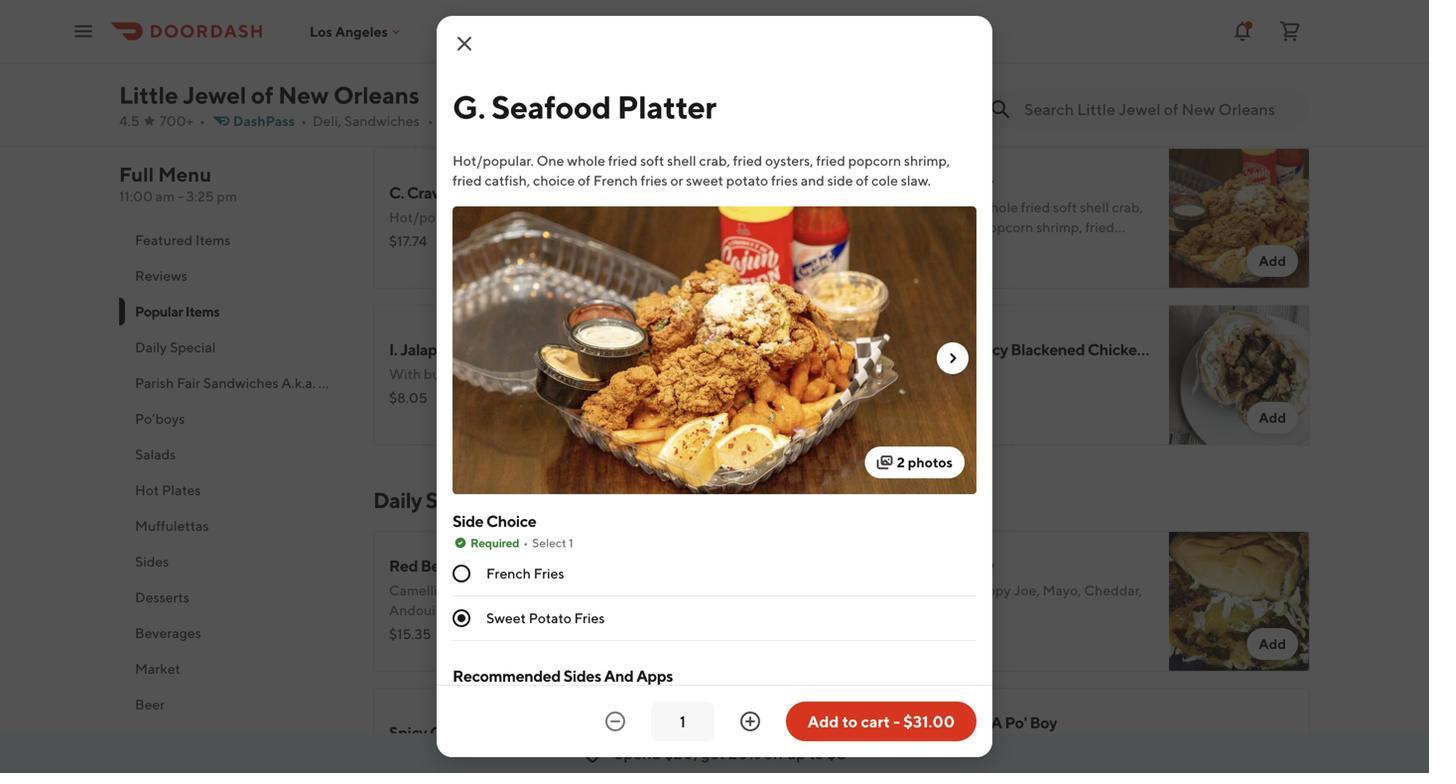 Task type: vqa. For each thing, say whether or not it's contained in the screenshot.
chocolate inside '02. bite back brownie exotic milkshake blended with brownies, topped off with chocolate syrup and a cherry. $6.95 add'
no



Task type: locate. For each thing, give the bounding box(es) containing it.
1 vertical spatial -
[[894, 712, 900, 731]]

special
[[170, 339, 216, 355], [426, 487, 495, 513]]

spend
[[615, 744, 661, 763]]

sides left and
[[564, 667, 601, 685]]

sloppy joe po'boy image
[[1169, 531, 1310, 672]]

g. inside g. seafood platter hot/popular. one whole fried soft shell crab, fried oysters, fried popcorn shrimp, fried catfish, choice of french fries or sweet potato fries and side of cole slaw.
[[866, 173, 882, 192]]

1 horizontal spatial rice
[[496, 556, 527, 575]]

• left select
[[523, 536, 528, 550]]

angeles
[[335, 23, 388, 39]]

0 horizontal spatial fries
[[534, 565, 564, 582]]

0 vertical spatial shell
[[667, 152, 697, 169]]

spicy up shrimp,
[[389, 723, 427, 742]]

shrimp,
[[389, 749, 438, 765]]

2 vertical spatial french
[[486, 565, 531, 582]]

red
[[389, 556, 418, 575], [448, 582, 474, 599]]

0 horizontal spatial soft
[[640, 152, 665, 169]]

1 vertical spatial crab,
[[1112, 199, 1143, 215]]

sandwiches down daily special button
[[203, 375, 279, 391]]

0 vertical spatial popcorn
[[849, 152, 901, 169]]

0 horizontal spatial cole
[[872, 172, 898, 189]]

0 horizontal spatial one
[[537, 152, 564, 169]]

1 vertical spatial items
[[185, 303, 220, 320]]

1 vertical spatial popcorn
[[981, 219, 1034, 235]]

seafood for g. seafood platter
[[492, 88, 611, 126]]

fries
[[641, 172, 668, 189], [771, 172, 798, 189], [1022, 239, 1049, 255], [866, 259, 893, 275]]

po'boy inside 21. little jewel spicy blackened chicken po'boy hot, popular. $16.70
[[1149, 340, 1199, 359]]

items right popular
[[185, 303, 220, 320]]

1 horizontal spatial shrimp,
[[1037, 219, 1083, 235]]

soft inside g. seafood platter hot/popular. one whole fried soft shell crab, fried oysters, fried popcorn shrimp, fried catfish, choice of french fries or sweet potato fries and side of cole slaw.
[[1053, 199, 1077, 215]]

1 vertical spatial daily
[[373, 487, 422, 513]]

• inside side choice group
[[523, 536, 528, 550]]

1 horizontal spatial shell
[[1080, 199, 1110, 215]]

sloppy joe po'boy little jewel og sloppy joe, mayo, cheddar, jalapenos, onions $17.25
[[866, 556, 1143, 642]]

add to cart - $31.00 button
[[786, 702, 977, 742]]

0 vertical spatial sweet
[[686, 172, 724, 189]]

0 vertical spatial whole
[[567, 152, 606, 169]]

0.4
[[441, 113, 463, 129]]

1 vertical spatial oysters,
[[898, 219, 946, 235]]

decrease quantity by 1 image
[[604, 710, 627, 734]]

0 horizontal spatial french
[[486, 565, 531, 582]]

1 horizontal spatial fully
[[1132, 739, 1162, 755]]

2 vertical spatial little
[[866, 582, 899, 599]]

1 vertical spatial sides
[[564, 667, 601, 685]]

1 vertical spatial sandwiches
[[203, 375, 279, 391]]

1 vertical spatial shrimp,
[[1037, 219, 1083, 235]]

little up 4.5
[[119, 81, 178, 109]]

fried
[[608, 152, 638, 169], [733, 152, 763, 169], [816, 152, 846, 169], [453, 172, 482, 189], [1021, 199, 1051, 215], [866, 219, 895, 235], [949, 219, 978, 235], [1086, 219, 1115, 235]]

rice down required
[[496, 556, 527, 575]]

po'boy up cheese at the top of page
[[541, 16, 591, 35]]

0 horizontal spatial fully
[[389, 42, 420, 59]]

-
[[178, 188, 184, 205], [894, 712, 900, 731]]

shrimp
[[488, 16, 538, 35]]

red beans and rice image
[[693, 531, 834, 672]]

1 vertical spatial $31.00
[[904, 712, 955, 731]]

and
[[618, 42, 642, 59], [801, 172, 825, 189], [554, 209, 577, 225], [895, 259, 919, 275], [467, 556, 493, 575], [420, 622, 444, 638], [984, 739, 1008, 755], [539, 749, 562, 765]]

whole inside hot/popular. one whole fried soft shell crab, fried oysters, fried popcorn shrimp, fried catfish, choice of french fries or sweet potato fries and side of cole slaw.
[[567, 152, 606, 169]]

add for g. seafood platter
[[1259, 253, 1287, 269]]

fully up sauce.
[[389, 42, 420, 59]]

0 items, open order cart image
[[1279, 19, 1302, 43]]

daily up parish
[[135, 339, 167, 355]]

shrimp,
[[904, 152, 950, 169], [1037, 219, 1083, 235]]

0 vertical spatial items
[[195, 232, 231, 248]]

side
[[453, 512, 484, 531]]

sweet
[[486, 610, 526, 626]]

reviews
[[135, 268, 187, 284]]

0 vertical spatial to
[[842, 712, 858, 731]]

popcorn inside g. seafood platter hot/popular. one whole fried soft shell crab, fried oysters, fried popcorn shrimp, fried catfish, choice of french fries or sweet potato fries and side of cole slaw.
[[981, 219, 1034, 235]]

daily special up beans
[[373, 487, 495, 513]]

$15.35
[[389, 626, 431, 642]]

sandwiches down orleans
[[344, 113, 420, 129]]

1 vertical spatial spicy
[[389, 723, 427, 742]]

whole inside g. seafood platter hot/popular. one whole fried soft shell crab, fried oysters, fried popcorn shrimp, fried catfish, choice of french fries or sweet potato fries and side of cole slaw.
[[980, 199, 1018, 215]]

1 vertical spatial platter
[[946, 173, 994, 192]]

2 vertical spatial jewel
[[902, 582, 939, 599]]

1 vertical spatial or
[[1051, 239, 1064, 255]]

little up 'jalapenos,' on the bottom of page
[[866, 582, 899, 599]]

- right cart
[[894, 712, 900, 731]]

and inside the c. craw mac deluxe hot/popular. with shrimp and house sausage. $17.74
[[554, 209, 577, 225]]

long
[[554, 602, 586, 618]]

fully inside ain't mad atcha po' boy blackened catfish and blackened shrimp; fully dressed w/remoulade sauce
[[1132, 739, 1162, 755]]

1 horizontal spatial to
[[842, 712, 858, 731]]

jewel inside sloppy joe po'boy little jewel og sloppy joe, mayo, cheddar, jalapenos, onions $17.25
[[902, 582, 939, 599]]

fries down pork, on the left of page
[[574, 610, 605, 626]]

fully right shrimp;
[[1132, 739, 1162, 755]]

0 vertical spatial sides
[[135, 553, 169, 570]]

with
[[475, 42, 502, 59]]

0 horizontal spatial crab,
[[699, 152, 731, 169]]

1 vertical spatial shell
[[1080, 199, 1110, 215]]

0 horizontal spatial daily
[[135, 339, 167, 355]]

increase quantity by 1 image
[[739, 710, 762, 734]]

hot plates button
[[119, 473, 349, 508]]

cole inside hot/popular. one whole fried soft shell crab, fried oysters, fried popcorn shrimp, fried catfish, choice of french fries or sweet potato fries and side of cole slaw.
[[872, 172, 898, 189]]

full menu 11:00 am - 3:25 pm
[[119, 163, 237, 205]]

slaw. inside g. seafood platter hot/popular. one whole fried soft shell crab, fried oysters, fried popcorn shrimp, fried catfish, choice of french fries or sweet potato fries and side of cole slaw.
[[996, 259, 1025, 275]]

seafood inside "dialog"
[[492, 88, 611, 126]]

jewel up the 700+ •
[[183, 81, 246, 109]]

sweet
[[686, 172, 724, 189], [1067, 239, 1105, 255]]

• left 0.4
[[428, 113, 433, 129]]

jewel inside 21. little jewel spicy blackened chicken po'boy hot, popular. $16.70
[[927, 340, 967, 359]]

1 vertical spatial cole
[[966, 259, 993, 275]]

mi
[[466, 113, 481, 129]]

fries
[[534, 565, 564, 582], [574, 610, 605, 626]]

parish fair sandwiches a.k.a. small buns button
[[119, 365, 388, 401]]

daily left side
[[373, 487, 422, 513]]

1 vertical spatial with
[[389, 366, 421, 382]]

spicy inside 21. little jewel spicy blackened chicken po'boy hot, popular. $16.70
[[970, 340, 1008, 359]]

fully
[[389, 42, 420, 59], [1132, 739, 1162, 755]]

or
[[671, 172, 683, 189], [1051, 239, 1064, 255]]

andouille,
[[389, 602, 454, 618]]

buns
[[356, 375, 388, 391]]

seafood
[[492, 88, 611, 126], [884, 173, 943, 192]]

next image
[[945, 350, 961, 366]]

0 vertical spatial special
[[170, 339, 216, 355]]

0 horizontal spatial seafood
[[492, 88, 611, 126]]

recommended sides and apps
[[453, 667, 673, 685]]

sides
[[135, 553, 169, 570], [564, 667, 601, 685]]

0 vertical spatial oysters,
[[765, 152, 814, 169]]

with down deluxe
[[473, 209, 505, 225]]

spicy right next icon
[[970, 340, 1008, 359]]

1 horizontal spatial g.
[[866, 173, 882, 192]]

little inside sloppy joe po'boy little jewel og sloppy joe, mayo, cheddar, jalapenos, onions $17.25
[[866, 582, 899, 599]]

sloppy left joe
[[866, 556, 914, 575]]

g. seafood platter dialog
[[437, 16, 993, 773]]

with inside "i. jalapeño poppers with buttermilk ranch. $8.05"
[[389, 366, 421, 382]]

0 vertical spatial platter
[[617, 88, 716, 126]]

catfish, inside g. seafood platter hot/popular. one whole fried soft shell crab, fried oysters, fried popcorn shrimp, fried catfish, choice of french fries or sweet potato fries and side of cole slaw.
[[866, 239, 911, 255]]

0 horizontal spatial oysters,
[[765, 152, 814, 169]]

sandwiches inside button
[[203, 375, 279, 391]]

blackened left chicken
[[1011, 340, 1085, 359]]

0 horizontal spatial spicy
[[389, 723, 427, 742]]

seafood inside g. seafood platter hot/popular. one whole fried soft shell crab, fried oysters, fried popcorn shrimp, fried catfish, choice of french fries or sweet potato fries and side of cole slaw.
[[884, 173, 943, 192]]

platter inside g. seafood platter hot/popular. one whole fried soft shell crab, fried oysters, fried popcorn shrimp, fried catfish, choice of french fries or sweet potato fries and side of cole slaw.
[[946, 173, 994, 192]]

full
[[119, 163, 154, 186]]

ham,
[[607, 582, 640, 599]]

popcorn
[[849, 152, 901, 169], [981, 219, 1034, 235]]

1 horizontal spatial choice
[[914, 239, 956, 255]]

daily special down popular items
[[135, 339, 216, 355]]

1 vertical spatial soft
[[1053, 199, 1077, 215]]

potato inside hot/popular. one whole fried soft shell crab, fried oysters, fried popcorn shrimp, fried catfish, choice of french fries or sweet potato fries and side of cole slaw.
[[726, 172, 769, 189]]

special inside button
[[170, 339, 216, 355]]

deli,
[[313, 113, 342, 129]]

add button for g. seafood platter
[[1247, 245, 1298, 277]]

0 vertical spatial g.
[[453, 88, 485, 126]]

2 photos
[[897, 454, 953, 471]]

add for 21. little jewel spicy blackened chicken po'boy
[[1259, 410, 1287, 426]]

and inside g. seafood platter hot/popular. one whole fried soft shell crab, fried oysters, fried popcorn shrimp, fried catfish, choice of french fries or sweet potato fries and side of cole slaw.
[[895, 259, 919, 275]]

jewel up popular.
[[927, 340, 967, 359]]

camellia
[[389, 582, 445, 599]]

1 horizontal spatial or
[[1051, 239, 1064, 255]]

1 vertical spatial choice
[[914, 239, 956, 255]]

11:00
[[119, 188, 153, 205]]

spicy inside spicy creole jambalaya shrimp, andouillie, ham and house corn bread
[[389, 723, 427, 742]]

popular
[[135, 303, 183, 320]]

0 vertical spatial or
[[671, 172, 683, 189]]

1 vertical spatial sloppy
[[968, 582, 1011, 599]]

0 horizontal spatial sweet
[[686, 172, 724, 189]]

1 vertical spatial one
[[950, 199, 977, 215]]

1 horizontal spatial sweet
[[1067, 239, 1105, 255]]

sides button
[[119, 544, 349, 580]]

French Fries radio
[[453, 565, 471, 583]]

fries up pickled
[[534, 565, 564, 582]]

po'boy inside 41. blackened shrimp po'boy fully dressed with parmesan cheese and spicy sauce. $18.25
[[541, 16, 591, 35]]

crab, inside hot/popular. one whole fried soft shell crab, fried oysters, fried popcorn shrimp, fried catfish, choice of french fries or sweet potato fries and side of cole slaw.
[[699, 152, 731, 169]]

shrimp, inside g. seafood platter hot/popular. one whole fried soft shell crab, fried oysters, fried popcorn shrimp, fried catfish, choice of french fries or sweet potato fries and side of cole slaw.
[[1037, 219, 1083, 235]]

0 vertical spatial red
[[389, 556, 418, 575]]

pickled
[[521, 582, 568, 599]]

crab,
[[699, 152, 731, 169], [1112, 199, 1143, 215]]

1 vertical spatial sweet
[[1067, 239, 1105, 255]]

1 horizontal spatial whole
[[980, 199, 1018, 215]]

red up camellia
[[389, 556, 418, 575]]

cart
[[861, 712, 890, 731]]

$17.25
[[866, 626, 905, 642]]

0 vertical spatial shrimp,
[[904, 152, 950, 169]]

1 horizontal spatial one
[[950, 199, 977, 215]]

items up reviews button
[[195, 232, 231, 248]]

potato
[[726, 172, 769, 189], [1107, 239, 1149, 255]]

soft inside hot/popular. one whole fried soft shell crab, fried oysters, fried popcorn shrimp, fried catfish, choice of french fries or sweet potato fries and side of cole slaw.
[[640, 152, 665, 169]]

blackened down boy at the right bottom of the page
[[1011, 739, 1078, 755]]

popular.
[[896, 366, 947, 382]]

0 vertical spatial house
[[580, 209, 618, 225]]

sides inside g. seafood platter "dialog"
[[564, 667, 601, 685]]

1 horizontal spatial sloppy
[[968, 582, 1011, 599]]

1 horizontal spatial slaw.
[[996, 259, 1025, 275]]

1 horizontal spatial soft
[[1053, 199, 1077, 215]]

1 horizontal spatial potato
[[1107, 239, 1149, 255]]

add
[[1259, 96, 1287, 112], [783, 253, 810, 269], [1259, 253, 1287, 269], [783, 410, 810, 426], [1259, 410, 1287, 426], [783, 636, 810, 652], [1259, 636, 1287, 652], [808, 712, 839, 731]]

open menu image
[[71, 19, 95, 43]]

to right "up"
[[809, 744, 824, 763]]

0 horizontal spatial platter
[[617, 88, 716, 126]]

little jewel of new orleans
[[119, 81, 420, 109]]

items inside button
[[195, 232, 231, 248]]

with up $8.05
[[389, 366, 421, 382]]

add button for red beans and rice
[[771, 628, 822, 660]]

- right am
[[178, 188, 184, 205]]

blackened
[[411, 16, 485, 35], [1011, 340, 1085, 359], [866, 739, 933, 755], [1011, 739, 1078, 755]]

sides up desserts
[[135, 553, 169, 570]]

side inside g. seafood platter hot/popular. one whole fried soft shell crab, fried oysters, fried popcorn shrimp, fried catfish, choice of french fries or sweet potato fries and side of cole slaw.
[[922, 259, 948, 275]]

1 vertical spatial to
[[809, 744, 824, 763]]

jewel
[[183, 81, 246, 109], [927, 340, 967, 359], [902, 582, 939, 599]]

1 horizontal spatial -
[[894, 712, 900, 731]]

shell inside hot/popular. one whole fried soft shell crab, fried oysters, fried popcorn shrimp, fried catfish, choice of french fries or sweet potato fries and side of cole slaw.
[[667, 152, 697, 169]]

platter inside g. seafood platter "dialog"
[[617, 88, 716, 126]]

daily special button
[[119, 330, 349, 365]]

house left sausage.
[[580, 209, 618, 225]]

soft
[[640, 152, 665, 169], [1053, 199, 1077, 215]]

41.
[[389, 16, 408, 35]]

add inside button
[[808, 712, 839, 731]]

0 vertical spatial po'boy
[[541, 16, 591, 35]]

atcha
[[949, 713, 1002, 732]]

featured items button
[[119, 222, 349, 258]]

grain
[[589, 602, 624, 618]]

1 horizontal spatial po'boy
[[1149, 340, 1199, 359]]

0 horizontal spatial sides
[[135, 553, 169, 570]]

0 vertical spatial daily
[[135, 339, 167, 355]]

0 vertical spatial spicy
[[970, 340, 1008, 359]]

0 vertical spatial -
[[178, 188, 184, 205]]

1 vertical spatial fully
[[1132, 739, 1162, 755]]

with
[[473, 209, 505, 225], [389, 366, 421, 382], [457, 602, 489, 618]]

0 vertical spatial choice
[[533, 172, 575, 189]]

$18.25
[[389, 86, 431, 102]]

house left "corn"
[[565, 749, 603, 765]]

special up "fair"
[[170, 339, 216, 355]]

$31.00
[[866, 243, 910, 259], [904, 712, 955, 731]]

1 horizontal spatial cole
[[966, 259, 993, 275]]

add button for c. craw mac deluxe
[[771, 245, 822, 277]]

Sweet Potato Fries radio
[[453, 610, 471, 627]]

0 horizontal spatial -
[[178, 188, 184, 205]]

0 vertical spatial catfish,
[[485, 172, 530, 189]]

ranch.
[[493, 366, 531, 382]]

1 vertical spatial jewel
[[927, 340, 967, 359]]

0 vertical spatial french
[[593, 172, 638, 189]]

sloppy down po'boy
[[968, 582, 1011, 599]]

jalapeño
[[400, 340, 464, 359]]

shrimp, inside hot/popular. one whole fried soft shell crab, fried oysters, fried popcorn shrimp, fried catfish, choice of french fries or sweet potato fries and side of cole slaw.
[[904, 152, 950, 169]]

Current quantity is 1 number field
[[663, 711, 703, 733]]

sides inside button
[[135, 553, 169, 570]]

whole
[[567, 152, 606, 169], [980, 199, 1018, 215]]

oysters,
[[765, 152, 814, 169], [898, 219, 946, 235]]

g. inside "dialog"
[[453, 88, 485, 126]]

little up popular.
[[887, 340, 924, 359]]

daily
[[135, 339, 167, 355], [373, 487, 422, 513]]

rice down the 'andouille,' on the bottom left
[[389, 622, 417, 638]]

special up required
[[426, 487, 495, 513]]

0 vertical spatial with
[[473, 209, 505, 225]]

jewel down joe
[[902, 582, 939, 599]]

1 horizontal spatial catfish,
[[866, 239, 911, 255]]

blackened up dressed
[[411, 16, 485, 35]]

Item Search search field
[[1024, 98, 1295, 120]]

sloppy
[[866, 556, 914, 575], [968, 582, 1011, 599]]

and inside hot/popular. one whole fried soft shell crab, fried oysters, fried popcorn shrimp, fried catfish, choice of french fries or sweet potato fries and side of cole slaw.
[[801, 172, 825, 189]]

1 horizontal spatial french
[[593, 172, 638, 189]]

1 vertical spatial little
[[887, 340, 924, 359]]

0 horizontal spatial choice
[[533, 172, 575, 189]]

$31.00 inside button
[[904, 712, 955, 731]]

g. for g. seafood platter hot/popular. one whole fried soft shell crab, fried oysters, fried popcorn shrimp, fried catfish, choice of french fries or sweet potato fries and side of cole slaw.
[[866, 173, 882, 192]]

i. jalapeño poppers image
[[693, 305, 834, 446]]

1 horizontal spatial special
[[426, 487, 495, 513]]

notification bell image
[[1231, 19, 1255, 43]]

$8.05
[[389, 390, 428, 406]]

blackened inside 21. little jewel spicy blackened chicken po'boy hot, popular. $16.70
[[1011, 340, 1085, 359]]

featured items
[[135, 232, 231, 248]]

bread
[[525, 622, 562, 638]]

los angeles
[[310, 23, 388, 39]]

po'boy right chicken
[[1149, 340, 1199, 359]]

• right 700+
[[199, 113, 205, 129]]

shrimp
[[508, 209, 551, 225]]

1 vertical spatial red
[[448, 582, 474, 599]]

add for c. craw mac deluxe
[[783, 253, 810, 269]]

oysters, inside g. seafood platter hot/popular. one whole fried soft shell crab, fried oysters, fried popcorn shrimp, fried catfish, choice of french fries or sweet potato fries and side of cole slaw.
[[898, 219, 946, 235]]

red up sweet potato fries radio
[[448, 582, 474, 599]]

to left cart
[[842, 712, 858, 731]]

0 horizontal spatial red
[[389, 556, 418, 575]]

catfish,
[[485, 172, 530, 189], [866, 239, 911, 255]]

0 vertical spatial potato
[[726, 172, 769, 189]]

red beans and rice camellia red beans, pickled pork, ham, andouille, with louisiana long grain white rice and house corn bread
[[389, 556, 666, 638]]

beverages button
[[119, 615, 349, 651]]

little
[[119, 81, 178, 109], [887, 340, 924, 359], [866, 582, 899, 599]]

1 vertical spatial whole
[[980, 199, 1018, 215]]

0 vertical spatial soft
[[640, 152, 665, 169]]

hot/popular. inside hot/popular. one whole fried soft shell crab, fried oysters, fried popcorn shrimp, fried catfish, choice of french fries or sweet potato fries and side of cole slaw.
[[453, 152, 534, 169]]

with up house
[[457, 602, 489, 618]]

0 horizontal spatial potato
[[726, 172, 769, 189]]

buttermilk
[[424, 366, 490, 382]]

house
[[580, 209, 618, 225], [565, 749, 603, 765]]

wine
[[135, 732, 169, 749]]



Task type: describe. For each thing, give the bounding box(es) containing it.
shell inside g. seafood platter hot/popular. one whole fried soft shell crab, fried oysters, fried popcorn shrimp, fried catfish, choice of french fries or sweet potato fries and side of cole slaw.
[[1080, 199, 1110, 215]]

required
[[471, 536, 519, 550]]

beans
[[421, 556, 464, 575]]

off
[[764, 744, 784, 763]]

1 horizontal spatial daily special
[[373, 487, 495, 513]]

21. little jewel spicy blackened chicken po'boy hot, popular. $16.70
[[866, 340, 1199, 406]]

select
[[532, 536, 567, 550]]

french inside side choice group
[[486, 565, 531, 582]]

fair
[[177, 375, 200, 391]]

dressed
[[1165, 739, 1217, 755]]

sauce
[[958, 759, 997, 773]]

0 vertical spatial fries
[[534, 565, 564, 582]]

4.5
[[119, 113, 140, 129]]

parish
[[135, 375, 174, 391]]

catfish, inside hot/popular. one whole fried soft shell crab, fried oysters, fried popcorn shrimp, fried catfish, choice of french fries or sweet potato fries and side of cole slaw.
[[485, 172, 530, 189]]

and inside 41. blackened shrimp po'boy fully dressed with parmesan cheese and spicy sauce. $18.25
[[618, 42, 642, 59]]

new
[[278, 81, 329, 109]]

0 vertical spatial $31.00
[[866, 243, 910, 259]]

french inside hot/popular. one whole fried soft shell crab, fried oysters, fried popcorn shrimp, fried catfish, choice of french fries or sweet potato fries and side of cole slaw.
[[593, 172, 638, 189]]

or inside hot/popular. one whole fried soft shell crab, fried oysters, fried popcorn shrimp, fried catfish, choice of french fries or sweet potato fries and side of cole slaw.
[[671, 172, 683, 189]]

platter for g. seafood platter
[[617, 88, 716, 126]]

hot/popular. inside g. seafood platter hot/popular. one whole fried soft shell crab, fried oysters, fried popcorn shrimp, fried catfish, choice of french fries or sweet potato fries and side of cole slaw.
[[866, 199, 947, 215]]

1 vertical spatial special
[[426, 487, 495, 513]]

joe,
[[1014, 582, 1040, 599]]

hot/popular. one whole fried soft shell crab, fried oysters, fried popcorn shrimp, fried catfish, choice of french fries or sweet potato fries and side of cole slaw.
[[453, 152, 950, 189]]

mac
[[447, 183, 477, 202]]

hot,
[[866, 366, 893, 382]]

2
[[897, 454, 905, 471]]

items for popular items
[[185, 303, 220, 320]]

close g. seafood platter image
[[453, 32, 477, 56]]

ain't
[[866, 713, 907, 732]]

oysters, inside hot/popular. one whole fried soft shell crab, fried oysters, fried popcorn shrimp, fried catfish, choice of french fries or sweet potato fries and side of cole slaw.
[[765, 152, 814, 169]]

get
[[701, 744, 725, 763]]

beer button
[[119, 687, 349, 723]]

pm
[[217, 188, 237, 205]]

mayo,
[[1043, 582, 1082, 599]]

shrimp;
[[1080, 739, 1129, 755]]

desserts button
[[119, 580, 349, 615]]

photos
[[908, 454, 953, 471]]

g. seafood platter hot/popular. one whole fried soft shell crab, fried oysters, fried popcorn shrimp, fried catfish, choice of french fries or sweet potato fries and side of cole slaw.
[[866, 173, 1149, 275]]

up
[[787, 744, 806, 763]]

po'boy
[[945, 556, 994, 575]]

g. for g. seafood platter
[[453, 88, 485, 126]]

w/remoulade
[[866, 759, 955, 773]]

add for i. jalapeño poppers
[[783, 410, 810, 426]]

spicy creole jambalaya shrimp, andouillie, ham and house corn bread
[[389, 723, 674, 765]]

orleans
[[334, 81, 420, 109]]

a.k.a.
[[281, 375, 316, 391]]

louisiana
[[491, 602, 551, 618]]

platter for g. seafood platter hot/popular. one whole fried soft shell crab, fried oysters, fried popcorn shrimp, fried catfish, choice of french fries or sweet potato fries and side of cole slaw.
[[946, 173, 994, 192]]

salads
[[135, 446, 176, 463]]

to inside add to cart - $31.00 button
[[842, 712, 858, 731]]

with inside the c. craw mac deluxe hot/popular. with shrimp and house sausage. $17.74
[[473, 209, 505, 225]]

potato inside g. seafood platter hot/popular. one whole fried soft shell crab, fried oysters, fried popcorn shrimp, fried catfish, choice of french fries or sweet potato fries and side of cole slaw.
[[1107, 239, 1149, 255]]

apps
[[637, 667, 673, 685]]

• left deli,
[[301, 113, 307, 129]]

i.
[[389, 340, 397, 359]]

ham
[[508, 749, 536, 765]]

cheddar,
[[1084, 582, 1143, 599]]

0 vertical spatial little
[[119, 81, 178, 109]]

los angeles button
[[310, 23, 404, 39]]

sweet inside hot/popular. one whole fried soft shell crab, fried oysters, fried popcorn shrimp, fried catfish, choice of french fries or sweet potato fries and side of cole slaw.
[[686, 172, 724, 189]]

1 vertical spatial rice
[[389, 622, 417, 638]]

sweet inside g. seafood platter hot/popular. one whole fried soft shell crab, fried oysters, fried popcorn shrimp, fried catfish, choice of french fries or sweet potato fries and side of cole slaw.
[[1067, 239, 1105, 255]]

corn
[[606, 749, 634, 765]]

corn
[[490, 622, 522, 638]]

add button for i. jalapeño poppers
[[771, 402, 822, 434]]

blackened up w/remoulade
[[866, 739, 933, 755]]

onions
[[935, 602, 981, 618]]

muffulettas
[[135, 518, 209, 534]]

c.
[[389, 183, 404, 202]]

3:25
[[186, 188, 214, 205]]

dressed
[[423, 42, 472, 59]]

c. craw mac deluxe hot/popular. with shrimp and house sausage. $17.74
[[389, 183, 675, 249]]

cheese
[[570, 42, 615, 59]]

po'boys button
[[119, 401, 349, 437]]

- inside full menu 11:00 am - 3:25 pm
[[178, 188, 184, 205]]

popcorn inside hot/popular. one whole fried soft shell crab, fried oysters, fried popcorn shrimp, fried catfish, choice of french fries or sweet potato fries and side of cole slaw.
[[849, 152, 901, 169]]

deli, sandwiches • 0.4 mi
[[313, 113, 481, 129]]

daily inside button
[[135, 339, 167, 355]]

$16.70
[[866, 390, 908, 406]]

side inside hot/popular. one whole fried soft shell crab, fried oysters, fried popcorn shrimp, fried catfish, choice of french fries or sweet potato fries and side of cole slaw.
[[828, 172, 853, 189]]

pork,
[[571, 582, 604, 599]]

reviews button
[[119, 258, 349, 294]]

market button
[[119, 651, 349, 687]]

seafood for g. seafood platter hot/popular. one whole fried soft shell crab, fried oysters, fried popcorn shrimp, fried catfish, choice of french fries or sweet potato fries and side of cole slaw.
[[884, 173, 943, 192]]

dashpass
[[233, 113, 295, 129]]

wine button
[[119, 723, 349, 758]]

jalapenos,
[[866, 602, 933, 618]]

market
[[135, 661, 181, 677]]

one inside g. seafood platter hot/popular. one whole fried soft shell crab, fried oysters, fried popcorn shrimp, fried catfish, choice of french fries or sweet potato fries and side of cole slaw.
[[950, 199, 977, 215]]

$20,
[[664, 744, 698, 763]]

1 horizontal spatial sandwiches
[[344, 113, 420, 129]]

choice inside hot/popular. one whole fried soft shell crab, fried oysters, fried popcorn shrimp, fried catfish, choice of french fries or sweet potato fries and side of cole slaw.
[[533, 172, 575, 189]]

choice inside g. seafood platter hot/popular. one whole fried soft shell crab, fried oysters, fried popcorn shrimp, fried catfish, choice of french fries or sweet potato fries and side of cole slaw.
[[914, 239, 956, 255]]

- inside add to cart - $31.00 button
[[894, 712, 900, 731]]

potato
[[529, 610, 572, 626]]

21. little jewel spicy blackened chicken po'boy image
[[1169, 305, 1310, 446]]

1 horizontal spatial red
[[448, 582, 474, 599]]

0 vertical spatial jewel
[[183, 81, 246, 109]]

• select 1
[[523, 536, 574, 550]]

menu
[[158, 163, 212, 186]]

parish fair sandwiches a.k.a. small buns
[[135, 375, 388, 391]]

slaw. inside hot/popular. one whole fried soft shell crab, fried oysters, fried popcorn shrimp, fried catfish, choice of french fries or sweet potato fries and side of cole slaw.
[[901, 172, 931, 189]]

items for featured items
[[195, 232, 231, 248]]

side choice group
[[453, 510, 977, 641]]

add for sloppy joe po'boy
[[1259, 636, 1287, 652]]

jambalaya
[[480, 723, 554, 742]]

beer
[[135, 696, 165, 713]]

hot/popular. inside the c. craw mac deluxe hot/popular. with shrimp and house sausage. $17.74
[[389, 209, 470, 225]]

house inside spicy creole jambalaya shrimp, andouillie, ham and house corn bread
[[565, 749, 603, 765]]

add for red beans and rice
[[783, 636, 810, 652]]

recommended
[[453, 667, 561, 685]]

catfish
[[936, 739, 981, 755]]

add button for sloppy joe po'boy
[[1247, 628, 1298, 660]]

one inside hot/popular. one whole fried soft shell crab, fried oysters, fried popcorn shrimp, fried catfish, choice of french fries or sweet potato fries and side of cole slaw.
[[537, 152, 564, 169]]

crab, inside g. seafood platter hot/popular. one whole fried soft shell crab, fried oysters, fried popcorn shrimp, fried catfish, choice of french fries or sweet potato fries and side of cole slaw.
[[1112, 199, 1143, 215]]

cole inside g. seafood platter hot/popular. one whole fried soft shell crab, fried oysters, fried popcorn shrimp, fried catfish, choice of french fries or sweet potato fries and side of cole slaw.
[[966, 259, 993, 275]]

41. blackened shrimp po'boy image
[[693, 0, 834, 132]]

joe
[[917, 556, 942, 575]]

add button for 21. little jewel spicy blackened chicken po'boy
[[1247, 402, 1298, 434]]

plates
[[162, 482, 201, 498]]

20%
[[728, 744, 761, 763]]

c. craw mac deluxe image
[[693, 148, 834, 289]]

0 horizontal spatial sloppy
[[866, 556, 914, 575]]

bread
[[637, 749, 674, 765]]

choice
[[486, 512, 536, 531]]

side choice
[[453, 512, 536, 531]]

1
[[569, 536, 574, 550]]

with inside red beans and rice camellia red beans, pickled pork, ham, andouille, with louisiana long grain white rice and house corn bread
[[457, 602, 489, 618]]

little inside 21. little jewel spicy blackened chicken po'boy hot, popular. $16.70
[[887, 340, 924, 359]]

add to cart - $31.00
[[808, 712, 955, 731]]

daily special inside button
[[135, 339, 216, 355]]

french inside g. seafood platter hot/popular. one whole fried soft shell crab, fried oysters, fried popcorn shrimp, fried catfish, choice of french fries or sweet potato fries and side of cole slaw.
[[974, 239, 1019, 255]]

and inside spicy creole jambalaya shrimp, andouillie, ham and house corn bread
[[539, 749, 562, 765]]

craw
[[407, 183, 444, 202]]

or inside g. seafood platter hot/popular. one whole fried soft shell crab, fried oysters, fried popcorn shrimp, fried catfish, choice of french fries or sweet potato fries and side of cole slaw.
[[1051, 239, 1064, 255]]

house inside the c. craw mac deluxe hot/popular. with shrimp and house sausage. $17.74
[[580, 209, 618, 225]]

and inside ain't mad atcha po' boy blackened catfish and blackened shrimp; fully dressed w/remoulade sauce
[[984, 739, 1008, 755]]

french fries
[[486, 565, 564, 582]]

g. seafood platter image
[[1169, 148, 1310, 289]]

chicken
[[1088, 340, 1146, 359]]

1 horizontal spatial fries
[[574, 610, 605, 626]]

fully inside 41. blackened shrimp po'boy fully dressed with parmesan cheese and spicy sauce. $18.25
[[389, 42, 420, 59]]

muffulettas button
[[119, 508, 349, 544]]

blackened inside 41. blackened shrimp po'boy fully dressed with parmesan cheese and spicy sauce. $18.25
[[411, 16, 485, 35]]

los
[[310, 23, 332, 39]]



